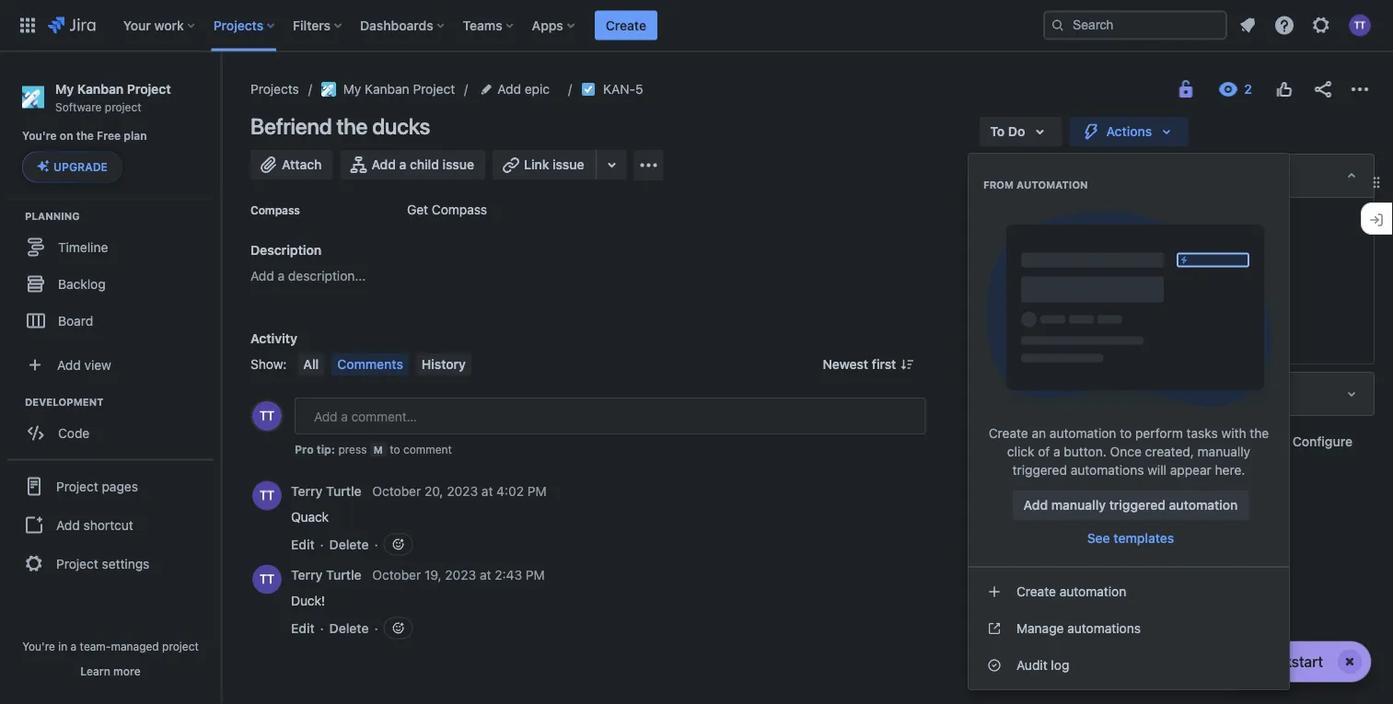 Task type: vqa. For each thing, say whether or not it's contained in the screenshot.
Create rule
no



Task type: describe. For each thing, give the bounding box(es) containing it.
delete button for quack
[[329, 535, 369, 554]]

copy link to issue image
[[640, 81, 654, 96]]

link
[[524, 157, 549, 172]]

due
[[991, 335, 1012, 348]]

5
[[635, 81, 643, 97]]

october for october 19, 2023 at 2:43 pm
[[372, 568, 421, 583]]

software
[[55, 100, 102, 113]]

a right in
[[71, 640, 77, 653]]

automations inside group
[[1067, 621, 1141, 636]]

edit button for quack
[[291, 535, 315, 554]]

2023 down comment
[[447, 484, 478, 499]]

october 19, 2023 at 2:43 pm
[[372, 568, 545, 583]]

1 vertical spatial automation
[[991, 386, 1063, 401]]

development group
[[9, 394, 220, 457]]

pm right '12:14' at bottom right
[[1189, 434, 1205, 447]]

once
[[1110, 444, 1142, 459]]

project inside project pages link
[[56, 479, 98, 494]]

activity
[[250, 331, 297, 346]]

automation inside group
[[1016, 179, 1088, 191]]

see templates
[[1087, 531, 1174, 546]]

in
[[58, 640, 67, 653]]

to
[[990, 124, 1005, 139]]

get
[[407, 202, 428, 217]]

manage automations
[[1016, 621, 1141, 636]]

created september 28, 2023 at 12:14 pm updated october 20, 2023 at 4:02 pm
[[990, 434, 1205, 467]]

add for add a description...
[[250, 268, 274, 284]]

primary element
[[11, 0, 1043, 51]]

with
[[1221, 426, 1246, 441]]

newest first
[[823, 357, 896, 372]]

project inside my kanban project software project
[[105, 100, 141, 113]]

at left copy link to comment icon
[[481, 484, 493, 499]]

kanban for my kanban project
[[365, 81, 409, 97]]

project inside my kanban project link
[[413, 81, 455, 97]]

upgrade
[[53, 161, 108, 173]]

4:02 inside the created september 28, 2023 at 12:14 pm updated october 20, 2023 at 4:02 pm
[[1147, 454, 1171, 467]]

show:
[[250, 357, 287, 372]]

from automation
[[983, 179, 1088, 191]]

pm down '12:14' at bottom right
[[1174, 454, 1191, 467]]

rule executions
[[1107, 388, 1189, 401]]

add a description...
[[250, 268, 366, 284]]

kan-
[[603, 81, 635, 97]]

here.
[[1215, 463, 1245, 478]]

comments
[[337, 357, 403, 372]]

my kanban project software project
[[55, 81, 171, 113]]

updated
[[990, 454, 1035, 467]]

create an automation to perform tasks with the click of a button. once created, manually triggered automations will appear here.
[[989, 426, 1269, 478]]

audit
[[1016, 658, 1047, 673]]

configure link
[[1256, 427, 1364, 457]]

create button
[[595, 11, 657, 40]]

at left will
[[1134, 454, 1144, 467]]

october inside the created september 28, 2023 at 12:14 pm updated october 20, 2023 at 4:02 pm
[[1038, 454, 1081, 467]]

my for my kanban project
[[343, 81, 361, 97]]

first
[[872, 357, 896, 372]]

duck!
[[291, 593, 325, 608]]

view
[[84, 357, 111, 372]]

terry turtle for quack
[[291, 484, 362, 499]]

created
[[990, 434, 1031, 447]]

epic
[[525, 81, 550, 97]]

button.
[[1064, 444, 1107, 459]]

history
[[422, 357, 466, 372]]

issue inside button
[[442, 157, 474, 172]]

attach button
[[250, 150, 333, 180]]

child
[[410, 157, 439, 172]]

1 horizontal spatial the
[[336, 113, 368, 139]]

projects for the 'projects' dropdown button
[[213, 17, 263, 33]]

learn more
[[80, 665, 141, 678]]

backlog
[[58, 276, 106, 291]]

assignee
[[991, 214, 1040, 226]]

a inside create an automation to perform tasks with the click of a button. once created, manually triggered automations will appear here.
[[1053, 444, 1060, 459]]

project settings link
[[7, 544, 214, 584]]

your work button
[[118, 11, 202, 40]]

your
[[123, 17, 151, 33]]

link issue button
[[493, 150, 597, 180]]

all
[[303, 357, 319, 372]]

log
[[1051, 658, 1069, 673]]

automation inside add manually triggered automation link
[[1169, 498, 1238, 513]]

planning
[[25, 210, 80, 222]]

to do
[[990, 124, 1025, 139]]

1 horizontal spatial compass
[[432, 202, 487, 217]]

notifications image
[[1237, 14, 1259, 36]]

add for add a child issue
[[371, 157, 396, 172]]

turtle for duck!
[[326, 568, 362, 583]]

0 horizontal spatial 4:02
[[496, 484, 524, 499]]

work
[[154, 17, 184, 33]]

apps
[[532, 17, 563, 33]]

task image
[[581, 82, 596, 97]]

timeline link
[[9, 229, 212, 265]]

do
[[1008, 124, 1025, 139]]

add for add manually triggered automation
[[1024, 498, 1048, 513]]

my kanban project
[[343, 81, 455, 97]]

on
[[60, 130, 73, 142]]

see
[[1087, 531, 1110, 546]]

at left '12:14' at bottom right
[[1145, 434, 1155, 447]]

quack
[[291, 509, 329, 524]]

manage automations link
[[969, 610, 1289, 647]]

newest first image
[[900, 357, 915, 372]]

automation element
[[979, 372, 1375, 416]]

1 none from the top
[[1140, 253, 1171, 268]]

to do button
[[979, 117, 1062, 146]]

create for create an automation to perform tasks with the click of a button. once created, manually triggered automations will appear here.
[[989, 426, 1028, 441]]

create for create automation
[[1016, 584, 1056, 599]]

2023 down 28,
[[1103, 454, 1130, 467]]

at left the 2:43
[[480, 568, 491, 583]]

learn more button
[[80, 664, 141, 679]]

add app image
[[638, 154, 660, 176]]

details element
[[979, 154, 1375, 198]]

a inside button
[[399, 157, 406, 172]]

none for due
[[1140, 334, 1171, 349]]

kan-5
[[603, 81, 643, 97]]

pm right the 2:43
[[526, 568, 545, 583]]

configure
[[1292, 434, 1353, 449]]

0 horizontal spatial manually
[[1051, 498, 1106, 513]]

19,
[[424, 568, 442, 583]]

triggered inside create an automation to perform tasks with the click of a button. once created, manually triggered automations will appear here.
[[1012, 463, 1067, 478]]

the inside create an automation to perform tasks with the click of a button. once created, manually triggered automations will appear here.
[[1250, 426, 1269, 441]]

appswitcher icon image
[[17, 14, 39, 36]]

filters
[[293, 17, 331, 33]]

appear
[[1170, 463, 1211, 478]]

actions image
[[1349, 78, 1371, 100]]

add for add shortcut
[[56, 517, 80, 533]]

filters button
[[287, 11, 349, 40]]

dashboards button
[[355, 11, 452, 40]]

dashboards
[[360, 17, 433, 33]]

development
[[25, 396, 104, 408]]

menu bar containing all
[[294, 354, 475, 376]]

create automation
[[1016, 584, 1126, 599]]

your profile and settings image
[[1349, 14, 1371, 36]]

comment
[[403, 443, 452, 456]]

add manually triggered automation
[[1024, 498, 1238, 513]]

automation inside create an automation to perform tasks with the click of a button. once created, manually triggered automations will appear here.
[[1050, 426, 1116, 441]]

1 vertical spatial triggered
[[1109, 498, 1166, 513]]

befriend the ducks
[[250, 113, 430, 139]]

add reaction image
[[391, 621, 406, 636]]



Task type: locate. For each thing, give the bounding box(es) containing it.
create inside create automation link
[[1016, 584, 1056, 599]]

team-
[[80, 640, 111, 653]]

my right my kanban project icon
[[343, 81, 361, 97]]

1 vertical spatial project
[[162, 640, 199, 653]]

kanban up software
[[77, 81, 124, 96]]

add epic button
[[477, 78, 555, 100]]

1 kanban from the left
[[77, 81, 124, 96]]

issue right the link
[[553, 157, 584, 172]]

banner
[[0, 0, 1393, 52]]

executions
[[1133, 388, 1189, 401]]

teams
[[463, 17, 502, 33]]

1 vertical spatial projects
[[250, 81, 299, 97]]

manually up the here.
[[1197, 444, 1250, 459]]

1 vertical spatial none
[[1140, 293, 1171, 308]]

automation up an
[[991, 386, 1063, 401]]

add inside button
[[371, 157, 396, 172]]

1 vertical spatial 20,
[[424, 484, 443, 499]]

0 vertical spatial turtle
[[326, 484, 362, 499]]

banner containing your work
[[0, 0, 1393, 52]]

you're for you're in a team-managed project
[[22, 640, 55, 653]]

issue inside 'button'
[[553, 157, 584, 172]]

1 vertical spatial delete
[[329, 621, 369, 636]]

add down 'description'
[[250, 268, 274, 284]]

shortcut
[[83, 517, 133, 533]]

add for add epic
[[497, 81, 521, 97]]

more
[[113, 665, 141, 678]]

vote options: no one has voted for this issue yet. image
[[1273, 78, 1295, 100]]

add reaction image
[[391, 537, 406, 552]]

add shortcut button
[[7, 507, 214, 544]]

dismiss quickstart image
[[1335, 647, 1365, 677]]

1 vertical spatial delete button
[[329, 619, 369, 638]]

date right start
[[1020, 295, 1044, 308]]

add a child issue button
[[340, 150, 485, 180]]

you're in a team-managed project
[[22, 640, 199, 653]]

project right managed
[[162, 640, 199, 653]]

sidebar navigation image
[[201, 74, 241, 110]]

1 horizontal spatial group
[[969, 566, 1289, 690]]

1 terry from the top
[[291, 484, 323, 499]]

apps button
[[526, 11, 582, 40]]

copy link to comment image
[[550, 483, 565, 498]]

my up software
[[55, 81, 74, 96]]

date right due
[[1015, 335, 1039, 348]]

create up "click"
[[989, 426, 1028, 441]]

0 vertical spatial to
[[1120, 426, 1132, 441]]

1 horizontal spatial project
[[162, 640, 199, 653]]

1 delete button from the top
[[329, 535, 369, 554]]

Search field
[[1043, 11, 1227, 40]]

settings
[[102, 556, 149, 571]]

the left ducks
[[336, 113, 368, 139]]

2 kanban from the left
[[365, 81, 409, 97]]

a right of
[[1053, 444, 1060, 459]]

date for due date
[[1015, 335, 1039, 348]]

1 delete from the top
[[329, 537, 369, 552]]

manually
[[1197, 444, 1250, 459], [1051, 498, 1106, 513]]

an
[[1032, 426, 1046, 441]]

project
[[105, 100, 141, 113], [162, 640, 199, 653]]

1 vertical spatial to
[[390, 443, 400, 456]]

terry turtle up the duck!
[[291, 568, 362, 583]]

october down add reaction image at the bottom left
[[372, 568, 421, 583]]

28,
[[1095, 434, 1112, 447]]

the right with on the right of page
[[1250, 426, 1269, 441]]

compass right get
[[432, 202, 487, 217]]

development image
[[3, 391, 25, 413]]

terry
[[291, 484, 323, 499], [291, 568, 323, 583]]

add inside button
[[56, 517, 80, 533]]

1 vertical spatial date
[[1015, 335, 1039, 348]]

0 vertical spatial edit button
[[291, 535, 315, 554]]

of
[[1038, 444, 1050, 459]]

0 horizontal spatial my
[[55, 81, 74, 96]]

turtle down quack
[[326, 568, 362, 583]]

jira image
[[48, 14, 96, 36], [48, 14, 96, 36]]

you're for you're on the free plan
[[22, 130, 57, 142]]

automation up button.
[[1050, 426, 1116, 441]]

ducks
[[372, 113, 430, 139]]

issue right child
[[442, 157, 474, 172]]

0 vertical spatial terry
[[291, 484, 323, 499]]

pro
[[295, 443, 314, 456]]

2023 right 19,
[[445, 568, 476, 583]]

projects button
[[208, 11, 282, 40]]

2 edit from the top
[[291, 621, 315, 636]]

0 horizontal spatial issue
[[442, 157, 474, 172]]

edit for duck!
[[291, 621, 315, 636]]

edit button
[[291, 535, 315, 554], [291, 619, 315, 638]]

free
[[97, 130, 121, 142]]

1 vertical spatial edit button
[[291, 619, 315, 638]]

september
[[1035, 434, 1092, 447]]

settings image
[[1310, 14, 1332, 36]]

quickstart
[[1253, 653, 1323, 671]]

1 horizontal spatial issue
[[553, 157, 584, 172]]

create for create
[[606, 17, 646, 33]]

add left child
[[371, 157, 396, 172]]

terry turtle
[[291, 484, 362, 499], [291, 568, 362, 583]]

delete for quack
[[329, 537, 369, 552]]

20, inside the created september 28, 2023 at 12:14 pm updated october 20, 2023 at 4:02 pm
[[1084, 454, 1100, 467]]

1 edit button from the top
[[291, 535, 315, 554]]

0 vertical spatial automation
[[1050, 426, 1116, 441]]

0 vertical spatial date
[[1020, 295, 1044, 308]]

automations down once
[[1071, 463, 1144, 478]]

menu
[[969, 154, 1289, 690]]

issue
[[442, 157, 474, 172], [553, 157, 584, 172]]

my
[[55, 81, 74, 96], [343, 81, 361, 97]]

add left shortcut
[[56, 517, 80, 533]]

4:02
[[1147, 454, 1171, 467], [496, 484, 524, 499]]

you're left on
[[22, 130, 57, 142]]

1 vertical spatial you're
[[22, 640, 55, 653]]

a down 'description'
[[278, 268, 285, 284]]

add inside popup button
[[497, 81, 521, 97]]

add view button
[[11, 347, 210, 383]]

project down add shortcut
[[56, 556, 98, 571]]

automation inside create automation link
[[1060, 584, 1126, 599]]

add down updated on the bottom
[[1024, 498, 1048, 513]]

1 vertical spatial terry turtle
[[291, 568, 362, 583]]

project up ducks
[[413, 81, 455, 97]]

add inside dropdown button
[[57, 357, 81, 372]]

project up plan
[[105, 100, 141, 113]]

october for october 20, 2023 at 4:02 pm
[[372, 484, 421, 499]]

1 horizontal spatial my
[[343, 81, 361, 97]]

profile image of terry turtle image
[[252, 401, 282, 431]]

0 vertical spatial manually
[[1197, 444, 1250, 459]]

1 horizontal spatial triggered
[[1109, 498, 1166, 513]]

0 vertical spatial create
[[606, 17, 646, 33]]

teams button
[[457, 11, 521, 40]]

1 terry turtle from the top
[[291, 484, 362, 499]]

date
[[1020, 295, 1044, 308], [1015, 335, 1039, 348]]

details
[[991, 168, 1034, 183]]

automation up assignee
[[1016, 179, 1088, 191]]

1 vertical spatial turtle
[[326, 568, 362, 583]]

pm left copy link to comment icon
[[527, 484, 547, 499]]

link issue
[[524, 157, 584, 172]]

2 delete from the top
[[329, 621, 369, 636]]

pages
[[102, 479, 138, 494]]

create inside "create" button
[[606, 17, 646, 33]]

1 turtle from the top
[[326, 484, 362, 499]]

terry up quack
[[291, 484, 323, 499]]

0 vertical spatial terry turtle
[[291, 484, 362, 499]]

the
[[336, 113, 368, 139], [76, 130, 94, 142], [1250, 426, 1269, 441]]

delete left add reaction image at the bottom left
[[329, 537, 369, 552]]

0 vertical spatial you're
[[22, 130, 57, 142]]

create up manage
[[1016, 584, 1056, 599]]

2 delete button from the top
[[329, 619, 369, 638]]

group containing create automation
[[969, 566, 1289, 690]]

add manually triggered automation link
[[1012, 491, 1249, 520]]

edit
[[291, 537, 315, 552], [291, 621, 315, 636]]

0 vertical spatial edit
[[291, 537, 315, 552]]

manually up see
[[1051, 498, 1106, 513]]

actions
[[1106, 124, 1152, 139]]

0 vertical spatial 4:02
[[1147, 454, 1171, 467]]

0 vertical spatial delete button
[[329, 535, 369, 554]]

add inside from automation group
[[1024, 498, 1048, 513]]

my kanban project link
[[321, 78, 455, 100]]

3 none from the top
[[1140, 334, 1171, 349]]

group containing project pages
[[7, 459, 214, 590]]

none for start
[[1140, 293, 1171, 308]]

2023 right 28,
[[1115, 434, 1142, 447]]

turtle for quack
[[326, 484, 362, 499]]

delete button left add reaction image at the bottom left
[[329, 535, 369, 554]]

automations inside create an automation to perform tasks with the click of a button. once created, manually triggered automations will appear here.
[[1071, 463, 1144, 478]]

add left view
[[57, 357, 81, 372]]

1 horizontal spatial to
[[1120, 426, 1132, 441]]

terry turtle up quack
[[291, 484, 362, 499]]

edit down the duck!
[[291, 621, 315, 636]]

terry up the duck!
[[291, 568, 323, 583]]

Add a comment… field
[[295, 398, 926, 435]]

terry turtle for duck!
[[291, 568, 362, 583]]

delete button left add reaction icon
[[329, 619, 369, 638]]

1 my from the left
[[55, 81, 74, 96]]

add view
[[57, 357, 111, 372]]

link web pages and more image
[[601, 154, 623, 176]]

search image
[[1051, 18, 1065, 33]]

history button
[[416, 354, 471, 376]]

automation down appear
[[1169, 498, 1238, 513]]

1 vertical spatial 4:02
[[496, 484, 524, 499]]

2 terry from the top
[[291, 568, 323, 583]]

create automation link
[[969, 574, 1289, 610]]

0 vertical spatial none
[[1140, 253, 1171, 268]]

edit button down quack
[[291, 535, 315, 554]]

delete button for duck!
[[329, 619, 369, 638]]

date for start date
[[1020, 295, 1044, 308]]

to inside create an automation to perform tasks with the click of a button. once created, manually triggered automations will appear here.
[[1120, 426, 1132, 441]]

from automation group
[[969, 159, 1289, 561]]

1 horizontal spatial kanban
[[365, 81, 409, 97]]

0 vertical spatial project
[[105, 100, 141, 113]]

compass
[[432, 202, 487, 217], [250, 203, 300, 216]]

audit log
[[1016, 658, 1069, 673]]

triggered up templates
[[1109, 498, 1166, 513]]

description
[[250, 243, 322, 258]]

kanban up ducks
[[365, 81, 409, 97]]

manually inside create an automation to perform tasks with the click of a button. once created, manually triggered automations will appear here.
[[1197, 444, 1250, 459]]

0 horizontal spatial triggered
[[1012, 463, 1067, 478]]

projects up sidebar navigation icon
[[213, 17, 263, 33]]

plan
[[124, 130, 147, 142]]

turtle up quack
[[326, 484, 362, 499]]

attach
[[282, 157, 322, 172]]

project inside my kanban project software project
[[127, 81, 171, 96]]

1 vertical spatial edit
[[291, 621, 315, 636]]

get compass
[[407, 202, 487, 217]]

1 edit from the top
[[291, 537, 315, 552]]

2 vertical spatial automation
[[1060, 584, 1126, 599]]

2 vertical spatial october
[[372, 568, 421, 583]]

start
[[991, 295, 1018, 308]]

2 none from the top
[[1140, 293, 1171, 308]]

my for my kanban project software project
[[55, 81, 74, 96]]

you're left in
[[22, 640, 55, 653]]

create up kan-5
[[606, 17, 646, 33]]

october down september
[[1038, 454, 1081, 467]]

delete for duck!
[[329, 621, 369, 636]]

4:02 left copy link to comment icon
[[496, 484, 524, 499]]

board link
[[9, 302, 212, 339]]

automation up manage automations
[[1060, 584, 1126, 599]]

2 edit button from the top
[[291, 619, 315, 638]]

menu containing create an automation to perform tasks with the click of a button. once created, manually triggered automations will appear here.
[[969, 154, 1289, 690]]

1 horizontal spatial 4:02
[[1147, 454, 1171, 467]]

add left epic in the top of the page
[[497, 81, 521, 97]]

0 vertical spatial delete
[[329, 537, 369, 552]]

kanban inside my kanban project software project
[[77, 81, 124, 96]]

add for add view
[[57, 357, 81, 372]]

perform
[[1135, 426, 1183, 441]]

project up add shortcut
[[56, 479, 98, 494]]

projects link
[[250, 78, 299, 100]]

edit button down the duck!
[[291, 619, 315, 638]]

project up plan
[[127, 81, 171, 96]]

menu bar
[[294, 354, 475, 376]]

terry for duck!
[[291, 568, 323, 583]]

1 vertical spatial automations
[[1067, 621, 1141, 636]]

a left child
[[399, 157, 406, 172]]

0 horizontal spatial compass
[[250, 203, 300, 216]]

1 vertical spatial manually
[[1051, 498, 1106, 513]]

pro tip: press m to comment
[[295, 443, 452, 456]]

kanban for my kanban project software project
[[77, 81, 124, 96]]

edit for quack
[[291, 537, 315, 552]]

0 vertical spatial automations
[[1071, 463, 1144, 478]]

to right m
[[390, 443, 400, 456]]

1 you're from the top
[[22, 130, 57, 142]]

2 terry turtle from the top
[[291, 568, 362, 583]]

to
[[1120, 426, 1132, 441], [390, 443, 400, 456]]

project pages
[[56, 479, 138, 494]]

delete button
[[329, 535, 369, 554], [329, 619, 369, 638]]

kanban
[[77, 81, 124, 96], [365, 81, 409, 97]]

labels
[[991, 254, 1026, 267]]

code
[[58, 425, 90, 441]]

add a child issue
[[371, 157, 474, 172]]

1 vertical spatial create
[[989, 426, 1028, 441]]

press
[[338, 443, 367, 456]]

to up once
[[1120, 426, 1132, 441]]

20, down 28,
[[1084, 454, 1100, 467]]

project pages link
[[7, 466, 214, 507]]

automations down create automation link
[[1067, 621, 1141, 636]]

the right on
[[76, 130, 94, 142]]

my inside my kanban project software project
[[55, 81, 74, 96]]

0 horizontal spatial project
[[105, 100, 141, 113]]

1 vertical spatial october
[[372, 484, 421, 499]]

help image
[[1273, 14, 1295, 36]]

2 you're from the top
[[22, 640, 55, 653]]

2 issue from the left
[[553, 157, 584, 172]]

0 horizontal spatial to
[[390, 443, 400, 456]]

0 vertical spatial 20,
[[1084, 454, 1100, 467]]

all button
[[298, 354, 324, 376]]

from
[[983, 179, 1014, 191]]

0 horizontal spatial the
[[76, 130, 94, 142]]

0 vertical spatial projects
[[213, 17, 263, 33]]

2 vertical spatial create
[[1016, 584, 1056, 599]]

0 vertical spatial triggered
[[1012, 463, 1067, 478]]

my kanban project image
[[321, 82, 336, 97]]

edit button for duck!
[[291, 619, 315, 638]]

2 horizontal spatial the
[[1250, 426, 1269, 441]]

0 vertical spatial automation
[[1016, 179, 1088, 191]]

project inside project settings link
[[56, 556, 98, 571]]

2 turtle from the top
[[326, 568, 362, 583]]

created,
[[1145, 444, 1194, 459]]

projects for projects 'link'
[[250, 81, 299, 97]]

planning image
[[3, 205, 25, 227]]

october down m
[[372, 484, 421, 499]]

will
[[1147, 463, 1167, 478]]

projects inside the 'projects' dropdown button
[[213, 17, 263, 33]]

1 vertical spatial terry
[[291, 568, 323, 583]]

1 issue from the left
[[442, 157, 474, 172]]

2 my from the left
[[343, 81, 361, 97]]

code link
[[9, 415, 212, 451]]

share image
[[1312, 78, 1334, 100]]

triggered down of
[[1012, 463, 1067, 478]]

terry for quack
[[291, 484, 323, 499]]

0 horizontal spatial 20,
[[424, 484, 443, 499]]

2 vertical spatial none
[[1140, 334, 1171, 349]]

1 horizontal spatial 20,
[[1084, 454, 1100, 467]]

learn
[[80, 665, 110, 678]]

group
[[7, 459, 214, 590], [969, 566, 1289, 690]]

20, down comment
[[424, 484, 443, 499]]

compass up 'description'
[[250, 203, 300, 216]]

edit down quack
[[291, 537, 315, 552]]

4:02 down '12:14' at bottom right
[[1147, 454, 1171, 467]]

create inside create an automation to perform tasks with the click of a button. once created, manually triggered automations will appear here.
[[989, 426, 1028, 441]]

tip:
[[316, 443, 335, 456]]

project
[[127, 81, 171, 96], [413, 81, 455, 97], [56, 479, 98, 494], [56, 556, 98, 571]]

1 horizontal spatial manually
[[1197, 444, 1250, 459]]

0 horizontal spatial group
[[7, 459, 214, 590]]

1 vertical spatial automation
[[1169, 498, 1238, 513]]

planning group
[[9, 208, 220, 345]]

0 horizontal spatial kanban
[[77, 81, 124, 96]]

projects up 'befriend' on the top of page
[[250, 81, 299, 97]]

delete left add reaction icon
[[329, 621, 369, 636]]

turtle
[[326, 484, 362, 499], [326, 568, 362, 583]]

manage
[[1016, 621, 1064, 636]]

0 vertical spatial october
[[1038, 454, 1081, 467]]

12:14
[[1158, 434, 1186, 447]]



